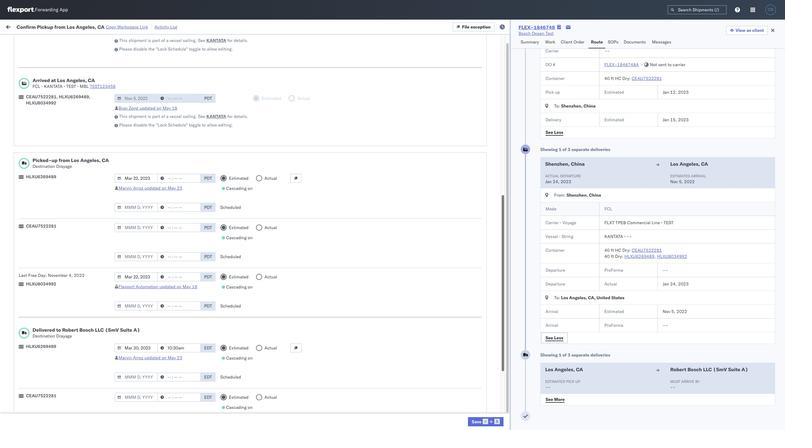 Task type: vqa. For each thing, say whether or not it's contained in the screenshot.
the topmost TEST
yes



Task type: describe. For each thing, give the bounding box(es) containing it.
hlxu6269489 inside "40 ft hc dry : ceau7522281 40 ft dry : hlxu6269489 , hlxu8034992"
[[625, 254, 655, 260]]

2023 for jan 15, 2023
[[678, 117, 689, 123]]

: for 40 ft hc dry : ceau7522281
[[629, 76, 631, 81]]

1 a from the top
[[166, 38, 169, 43]]

angeles, inside arrived at los angeles, ca fcl • kantata • test • mbl test123456
[[66, 77, 87, 83]]

may for the bran zeng updated on may 18 button
[[163, 106, 171, 111]]

sops
[[608, 39, 619, 45]]

-- for departure
[[663, 268, 668, 273]]

2 horizontal spatial bosch
[[688, 367, 702, 373]]

test123456 button
[[90, 84, 116, 89]]

copy workspace link button
[[106, 24, 148, 30]]

0 horizontal spatial 5,
[[672, 309, 676, 315]]

free
[[28, 273, 37, 279]]

may for flexport automation updated on may 18 button
[[183, 284, 191, 290]]

route button
[[589, 37, 606, 48]]

forwarding app link
[[7, 7, 68, 13]]

5, inside estimated arrival nov 5, 2022
[[679, 179, 683, 185]]

united
[[597, 295, 611, 301]]

workspace
[[117, 24, 139, 30]]

2 mmm d, yyyy text field from the top
[[114, 203, 158, 212]]

last
[[19, 273, 27, 279]]

order
[[574, 39, 585, 45]]

3 ft from the top
[[611, 254, 614, 260]]

messages button
[[650, 37, 675, 48]]

carrier
[[673, 62, 686, 67]]

deliveries for los angeles, ca
[[591, 147, 611, 152]]

1 please disable the "lock schedule" toggle to allow editing. from the top
[[119, 46, 233, 52]]

from:
[[554, 193, 566, 198]]

from for pickup
[[54, 24, 65, 30]]

1 editing. from the top
[[218, 46, 233, 52]]

1 sailing. from the top
[[183, 38, 197, 43]]

showing 1 of 3 separate deliveries for los angeles, ca
[[540, 147, 611, 152]]

bosch ocean test link
[[519, 30, 554, 37]]

2 the from the top
[[148, 122, 155, 128]]

flexport
[[119, 284, 135, 290]]

1 vertical spatial 2022
[[74, 273, 85, 279]]

2 vertical spatial :
[[622, 254, 623, 260]]

see more button
[[542, 395, 569, 405]]

actual inside "actual departure jan 24, 2023"
[[545, 174, 559, 179]]

5 mmm d, yyyy text field from the top
[[114, 373, 158, 382]]

log
[[170, 24, 177, 30]]

1 kantata link from the top
[[206, 37, 226, 44]]

app
[[60, 7, 68, 13]]

1 part from the top
[[152, 38, 160, 43]]

1 mmm d, yyyy text field from the top
[[114, 94, 158, 103]]

delivered to robert bosch llc (smv suite a) destination drayage
[[33, 327, 140, 339]]

flex- for 1846748a
[[605, 62, 617, 67]]

cascading on for sixth mmm d, yyyy text field from the bottom
[[226, 186, 253, 191]]

hlxu6269489 for delivered to robert bosch llc (smv suite a)
[[26, 344, 56, 350]]

not
[[650, 62, 657, 67]]

marvin for (smv
[[119, 356, 132, 361]]

bosch ocean test
[[519, 31, 554, 36]]

2 allow from the top
[[207, 122, 217, 128]]

carrier • voyage
[[546, 220, 577, 226]]

3 mmm d, yyyy text field from the top
[[114, 252, 158, 262]]

-- : -- -- text field for third mmm d, yyyy text field
[[157, 252, 201, 262]]

more
[[554, 397, 565, 403]]

1 vertical spatial llc
[[703, 367, 712, 373]]

route
[[591, 39, 603, 45]]

2 vertical spatial dry
[[615, 254, 622, 260]]

cascading for third mmm d, yyyy text box from the top
[[226, 285, 247, 290]]

4 scheduled from the top
[[220, 375, 241, 380]]

(smv inside the delivered to robert bosch llc (smv suite a) destination drayage
[[105, 327, 119, 333]]

marvin arroz updated on may 23 for picked-up from los angeles, ca
[[119, 186, 182, 191]]

arroz for picked-up from los angeles, ca
[[133, 186, 143, 191]]

1 horizontal spatial test
[[664, 220, 674, 226]]

vessel
[[546, 234, 558, 240]]

1 vertical spatial 24,
[[670, 282, 677, 287]]

arrival for proforma
[[546, 323, 558, 329]]

2 for from the top
[[227, 114, 233, 119]]

marvin arroz updated on may 23 button for picked-up from los angeles, ca
[[119, 186, 182, 191]]

deliveries for robert bosch llc (smv suite a)
[[591, 353, 611, 358]]

2 part from the top
[[152, 114, 160, 119]]

#
[[553, 62, 555, 67]]

1846748a
[[617, 62, 639, 67]]

2 this from the top
[[119, 114, 127, 119]]

2022 inside estimated arrival nov 5, 2022
[[684, 179, 695, 185]]

1 disable from the top
[[133, 46, 147, 52]]

string
[[562, 234, 574, 240]]

1 vertical spatial china
[[571, 161, 585, 167]]

last free day: november 4, 2022
[[19, 273, 85, 279]]

save button
[[468, 418, 504, 427]]

robert inside the delivered to robert bosch llc (smv suite a) destination drayage
[[62, 327, 78, 333]]

hlxu6269489 for picked-up from los angeles, ca
[[26, 174, 56, 180]]

2 this shipment is part of a vessel sailing. see kantata for details. from the top
[[119, 114, 248, 119]]

dry for 40 ft hc dry : ceau7522281
[[623, 76, 629, 81]]

,
[[655, 254, 656, 260]]

actual departure jan 24, 2023
[[545, 174, 581, 185]]

arrival for estimated
[[546, 309, 558, 315]]

proforma for departure
[[605, 268, 623, 273]]

2 please from the top
[[119, 122, 132, 128]]

15,
[[670, 117, 677, 123]]

4 mmm d, yyyy text field from the top
[[114, 302, 158, 311]]

separate for robert bosch llc (smv suite a)
[[572, 353, 590, 358]]

1 details. from the top
[[234, 38, 248, 43]]

departure for proforma
[[546, 268, 565, 273]]

flex-1846748a button
[[605, 62, 639, 67]]

1 scheduled from the top
[[220, 205, 241, 210]]

1 horizontal spatial los angeles, ca
[[670, 161, 708, 167]]

as
[[747, 28, 751, 33]]

6 mmm d, yyyy text field from the top
[[114, 393, 158, 402]]

los inside picked-up from los angeles, ca destination drayage
[[71, 157, 79, 164]]

2 please disable the "lock schedule" toggle to allow editing. from the top
[[119, 122, 233, 128]]

-- for arrival
[[663, 323, 668, 329]]

• left voyage
[[560, 220, 562, 226]]

by
[[695, 380, 700, 384]]

estimated pick up --
[[545, 380, 580, 391]]

forwarding
[[35, 7, 58, 13]]

ca inside picked-up from los angeles, ca destination drayage
[[102, 157, 109, 164]]

ceau7522281, hlxu6269489, hlxu8034992
[[26, 94, 90, 106]]

1 please from the top
[[119, 46, 132, 52]]

jan 15, 2023
[[663, 117, 689, 123]]

flexport. image
[[7, 7, 35, 13]]

2 shipment from the top
[[129, 114, 147, 119]]

suite inside the delivered to robert bosch llc (smv suite a) destination drayage
[[120, 327, 132, 333]]

2 vertical spatial 2022
[[677, 309, 687, 315]]

bosch inside the delivered to robert bosch llc (smv suite a) destination drayage
[[79, 327, 94, 333]]

2 schedule" from the top
[[168, 122, 188, 128]]

1 horizontal spatial robert
[[670, 367, 687, 373]]

shenzhen, china
[[545, 161, 585, 167]]

to: for to: shenzhen, china
[[554, 103, 560, 109]]

1 for los angeles, ca
[[559, 147, 562, 152]]

1 this shipment is part of a vessel sailing. see kantata for details. from the top
[[119, 38, 248, 43]]

documents
[[624, 39, 646, 45]]

2 ceau7522281 button from the top
[[632, 248, 662, 253]]

carrier for carrier • voyage
[[546, 220, 559, 226]]

showing 1 of 3 separate deliveries for robert bosch llc (smv suite a)
[[540, 353, 611, 358]]

nov inside estimated arrival nov 5, 2022
[[670, 179, 678, 185]]

shenzhen, for to:
[[561, 103, 583, 109]]

work
[[545, 39, 555, 45]]

jan 12, 2023
[[663, 90, 689, 95]]

see for first see less "button" from the bottom
[[546, 335, 553, 341]]

1 vertical spatial nov
[[663, 309, 670, 315]]

delivered
[[33, 327, 55, 333]]

file
[[462, 24, 470, 30]]

3 for los
[[568, 147, 571, 152]]

marvin for ca
[[119, 186, 132, 191]]

1 for from the top
[[227, 38, 233, 43]]

2 a from the top
[[166, 114, 169, 119]]

ft for 40 ft hc dry : ceau7522281
[[611, 76, 614, 81]]

arrival
[[691, 174, 706, 179]]

18 for bran zeng updated on may 18
[[172, 106, 177, 111]]

los inside arrived at los angeles, ca fcl • kantata • test • mbl test123456
[[57, 77, 65, 83]]

2 editing. from the top
[[218, 122, 233, 128]]

2 scheduled from the top
[[220, 254, 241, 260]]

messages
[[652, 39, 672, 45]]

1 mmm d, yyyy text field from the top
[[114, 174, 158, 183]]

1 horizontal spatial bosch
[[519, 31, 531, 36]]

1 shipment from the top
[[129, 38, 147, 43]]

proforma for arrival
[[605, 323, 623, 329]]

1 vessel from the top
[[170, 38, 182, 43]]

1 "lock from the top
[[156, 46, 167, 52]]

departure for actual
[[546, 282, 565, 287]]

2023 inside "actual departure jan 24, 2023"
[[561, 179, 571, 185]]

hlxu8034992 inside "40 ft hc dry : ceau7522281 40 ft dry : hlxu6269489 , hlxu8034992"
[[657, 254, 687, 260]]

to: for to: los angeles, ca, united states
[[554, 295, 560, 301]]

2 kantata link from the top
[[206, 114, 226, 120]]

of down the activity
[[161, 38, 165, 43]]

40 for 40 ft hc dry : ceau7522281 40 ft dry : hlxu6269489 , hlxu8034992
[[605, 248, 610, 253]]

2 is from the top
[[148, 114, 151, 119]]

to: shenzhen, china
[[554, 103, 596, 109]]

2 sailing. from the top
[[183, 114, 197, 119]]

sops button
[[606, 37, 621, 48]]

1 see less button from the top
[[542, 128, 567, 137]]

jan inside "actual departure jan 24, 2023"
[[545, 179, 552, 185]]

1 ceau7522281 button from the top
[[632, 76, 662, 81]]

0 vertical spatial --
[[605, 48, 610, 54]]

at
[[51, 77, 56, 83]]

23 for delivered to robert bosch llc (smv suite a)
[[177, 356, 182, 361]]

destination inside picked-up from los angeles, ca destination drayage
[[33, 164, 55, 169]]

2 see less from the top
[[546, 335, 564, 341]]

kantata • --
[[605, 234, 632, 240]]

2 disable from the top
[[133, 122, 147, 128]]

1 vertical spatial shenzhen,
[[545, 161, 570, 167]]

hlxu8034992 button
[[657, 254, 687, 260]]

1 see less from the top
[[546, 130, 564, 135]]

states
[[612, 295, 625, 301]]

client
[[561, 39, 573, 45]]

do
[[546, 62, 552, 67]]

hc for 40 ft hc dry : ceau7522281 40 ft dry : hlxu6269489 , hlxu8034992
[[615, 248, 621, 253]]

llc inside the delivered to robert bosch llc (smv suite a) destination drayage
[[95, 327, 104, 333]]

2 vessel from the top
[[170, 114, 182, 119]]

40 ft hc dry : ceau7522281 40 ft dry : hlxu6269489 , hlxu8034992
[[605, 248, 687, 260]]

cascading on for third mmm d, yyyy text box from the top
[[226, 285, 253, 290]]

12,
[[670, 90, 677, 95]]

showing for robert
[[540, 353, 558, 358]]

• down tpeb
[[624, 234, 626, 240]]

must arrive by --
[[670, 380, 700, 391]]

to inside the delivered to robert bosch llc (smv suite a) destination drayage
[[56, 327, 61, 333]]

picked-up from los angeles, ca destination drayage
[[33, 157, 109, 169]]

2 toggle from the top
[[189, 122, 201, 128]]

work button
[[543, 37, 559, 48]]

2 see less button from the top
[[542, 334, 567, 343]]

activity
[[155, 24, 169, 30]]

from: shenzhen, china
[[554, 193, 601, 198]]

-- : -- -- text field for fourth mmm d, yyyy text field
[[157, 344, 201, 353]]

2023 for jan 12, 2023
[[678, 90, 689, 95]]

november
[[48, 273, 68, 279]]

1 toggle from the top
[[189, 46, 201, 52]]

delivery
[[546, 117, 561, 123]]

departure
[[560, 174, 581, 179]]

estimated inside estimated arrival nov 5, 2022
[[670, 174, 690, 179]]

1 schedule" from the top
[[168, 46, 188, 52]]

os
[[768, 7, 774, 12]]

flxt
[[605, 220, 615, 226]]

1 horizontal spatial suite
[[728, 367, 741, 373]]

automation
[[136, 284, 158, 290]]

robert bosch llc (smv suite a)
[[670, 367, 748, 373]]

jan for jan 12, 2023
[[663, 90, 669, 95]]

test inside arrived at los angeles, ca fcl • kantata • test • mbl test123456
[[66, 84, 76, 89]]

up inside estimated pick up --
[[576, 380, 580, 384]]

flex-1846748
[[519, 24, 555, 30]]

edt for -- : -- -- text box for fourth mmm d, yyyy text field
[[204, 346, 212, 351]]

mbl
[[80, 84, 89, 89]]

see for see more button
[[546, 397, 553, 403]]

china for to: shenzhen, china
[[584, 103, 596, 109]]

pdt for third mmm d, yyyy text box from the top
[[204, 275, 212, 280]]

container for 40 ft hc dry : ceau7522281
[[546, 76, 565, 81]]

to: los angeles, ca, united states
[[554, 295, 625, 301]]

fcl inside arrived at los angeles, ca fcl • kantata • test • mbl test123456
[[33, 84, 40, 89]]

up for picked-
[[52, 157, 58, 164]]

drayage inside picked-up from los angeles, ca destination drayage
[[56, 164, 72, 169]]

of up shenzhen, china on the right of the page
[[563, 147, 567, 152]]

nov 5, 2022
[[663, 309, 687, 315]]

cascading for fourth mmm d, yyyy text field
[[226, 356, 247, 361]]

jan for jan 24, 2023
[[663, 282, 669, 287]]

2 vertical spatial hlxu8034992
[[26, 282, 56, 287]]



Task type: locate. For each thing, give the bounding box(es) containing it.
1 vertical spatial carrier
[[546, 220, 559, 226]]

shenzhen, for from:
[[567, 193, 588, 198]]

showing
[[540, 147, 558, 152], [540, 353, 558, 358]]

showing 1 of 3 separate deliveries up pick
[[540, 353, 611, 358]]

please disable the "lock schedule" toggle to allow editing.
[[119, 46, 233, 52], [119, 122, 233, 128]]

2 vertical spatial up
[[576, 380, 580, 384]]

1 less from the top
[[554, 130, 564, 135]]

activity log button
[[155, 23, 177, 30]]

for
[[227, 38, 233, 43], [227, 114, 233, 119]]

2 to: from the top
[[554, 295, 560, 301]]

5 pdt from the top
[[204, 254, 212, 260]]

1 vertical spatial ft
[[611, 248, 614, 253]]

a down activity log
[[166, 38, 169, 43]]

hlxu6269489 button
[[625, 254, 655, 260]]

not sent to carrier
[[650, 62, 686, 67]]

of up pick
[[563, 353, 567, 358]]

0 vertical spatial fcl
[[33, 84, 40, 89]]

2 arroz from the top
[[133, 356, 143, 361]]

edt for -- : -- -- text field related to 1st mmm d, yyyy text field from the bottom
[[204, 395, 212, 401]]

flex- down sops button
[[605, 62, 617, 67]]

3 for robert
[[568, 353, 571, 358]]

0 vertical spatial test
[[66, 84, 76, 89]]

container down vessel
[[546, 248, 565, 253]]

drayage inside the delivered to robert bosch llc (smv suite a) destination drayage
[[56, 334, 72, 339]]

container down # on the top right of the page
[[546, 76, 565, 81]]

1 vertical spatial separate
[[572, 353, 590, 358]]

0 vertical spatial up
[[555, 90, 560, 95]]

angeles,
[[76, 24, 96, 30], [66, 77, 87, 83], [80, 157, 101, 164], [680, 161, 700, 167], [569, 295, 587, 301], [555, 367, 575, 373]]

1 departure from the top
[[546, 268, 565, 273]]

1 this from the top
[[119, 38, 127, 43]]

5,
[[679, 179, 683, 185], [672, 309, 676, 315]]

-- : -- -- text field for sixth mmm d, yyyy text field from the bottom
[[157, 174, 201, 183]]

1 hc from the top
[[615, 76, 621, 81]]

2 cascading on from the top
[[226, 235, 253, 241]]

cascading for third mmm d, yyyy text box from the bottom
[[226, 235, 247, 241]]

marvin
[[119, 186, 132, 191], [119, 356, 132, 361]]

1 vertical spatial for
[[227, 114, 233, 119]]

edt for -- : -- -- text box corresponding to 5th mmm d, yyyy text field
[[204, 375, 212, 380]]

2022 right the 4,
[[74, 273, 85, 279]]

-- : -- -- text field for third mmm d, yyyy text box from the top
[[157, 273, 201, 282]]

may for picked-up from los angeles, ca's the marvin arroz updated on may 23 button
[[168, 186, 176, 191]]

1 vertical spatial ceau7522281 button
[[632, 248, 662, 253]]

1 vertical spatial destination
[[33, 334, 55, 339]]

1 horizontal spatial fcl
[[605, 206, 612, 212]]

cascading
[[226, 186, 247, 191], [226, 235, 247, 241], [226, 285, 247, 290], [226, 356, 247, 361], [226, 405, 247, 411]]

1 cascading on from the top
[[226, 186, 253, 191]]

flexport automation updated on may 18 button
[[119, 284, 197, 290]]

2 cascading from the top
[[226, 235, 247, 241]]

• left not
[[641, 62, 643, 67]]

2023 down departure at top
[[561, 179, 571, 185]]

test up hlxu6269489,
[[66, 84, 76, 89]]

0 vertical spatial separate
[[572, 147, 590, 152]]

2 showing 1 of 3 separate deliveries from the top
[[540, 353, 611, 358]]

1 vertical spatial 3
[[568, 353, 571, 358]]

client
[[752, 28, 764, 33]]

1 horizontal spatial a)
[[742, 367, 748, 373]]

2022 down arrival on the top of the page
[[684, 179, 695, 185]]

estimated arrival nov 5, 2022
[[670, 174, 706, 185]]

carrier up vessel
[[546, 220, 559, 226]]

dry down the 1846748a
[[623, 76, 629, 81]]

1 23 from the top
[[177, 186, 182, 191]]

see more
[[546, 397, 565, 403]]

2 showing from the top
[[540, 353, 558, 358]]

to:
[[554, 103, 560, 109], [554, 295, 560, 301]]

ceau7522281 button down not
[[632, 76, 662, 81]]

: for 40 ft hc dry : ceau7522281 40 ft dry : hlxu6269489 , hlxu8034992
[[629, 248, 631, 253]]

scheduled
[[220, 205, 241, 210], [220, 254, 241, 260], [220, 304, 241, 309], [220, 375, 241, 380]]

2 less from the top
[[554, 335, 564, 341]]

ca,
[[588, 295, 596, 301]]

fcl up flxt
[[605, 206, 612, 212]]

1 vertical spatial a
[[166, 114, 169, 119]]

1 showing from the top
[[540, 147, 558, 152]]

pick up
[[546, 90, 560, 95]]

los angeles, ca up estimated arrival nov 5, 2022
[[670, 161, 708, 167]]

1 proforma from the top
[[605, 268, 623, 273]]

shipment down zeng
[[129, 114, 147, 119]]

1 vertical spatial vessel
[[170, 114, 182, 119]]

"lock down bran zeng updated on may 18
[[156, 122, 167, 128]]

3 scheduled from the top
[[220, 304, 241, 309]]

0 vertical spatial toggle
[[189, 46, 201, 52]]

deliveries
[[591, 147, 611, 152], [591, 353, 611, 358]]

: down the 1846748a
[[629, 76, 631, 81]]

separate up shenzhen, china on the right of the page
[[572, 147, 590, 152]]

3 pdt from the top
[[204, 205, 212, 210]]

1 -- : -- -- text field from the top
[[157, 94, 201, 103]]

2 "lock from the top
[[156, 122, 167, 128]]

-- down sops
[[605, 48, 610, 54]]

1 ft from the top
[[611, 76, 614, 81]]

0 vertical spatial robert
[[62, 327, 78, 333]]

2 -- : -- -- text field from the top
[[157, 223, 201, 233]]

3 mmm d, yyyy text field from the top
[[114, 273, 158, 282]]

1 vertical spatial proforma
[[605, 323, 623, 329]]

documents button
[[621, 37, 650, 48]]

40
[[605, 76, 610, 81], [605, 248, 610, 253], [605, 254, 610, 260]]

part down the activity
[[152, 38, 160, 43]]

shenzhen, right from:
[[567, 193, 588, 198]]

2 separate from the top
[[572, 353, 590, 358]]

cascading for sixth mmm d, yyyy text field from the bottom
[[226, 186, 247, 191]]

showing 1 of 3 separate deliveries up shenzhen, china on the right of the page
[[540, 147, 611, 152]]

: up hlxu6269489 button
[[629, 248, 631, 253]]

a) inside the delivered to robert bosch llc (smv suite a) destination drayage
[[133, 327, 140, 333]]

please
[[119, 46, 132, 52], [119, 122, 132, 128]]

3 -- : -- -- text field from the top
[[157, 252, 201, 262]]

mode
[[546, 206, 557, 212]]

2 vertical spatial edt
[[204, 395, 212, 401]]

0 horizontal spatial 24,
[[553, 179, 560, 185]]

is
[[148, 38, 151, 43], [148, 114, 151, 119]]

save
[[472, 420, 482, 425]]

proforma down states
[[605, 323, 623, 329]]

1 vertical spatial kantata link
[[206, 114, 226, 120]]

2 container from the top
[[546, 248, 565, 253]]

0 vertical spatial this
[[119, 38, 127, 43]]

1 3 from the top
[[568, 147, 571, 152]]

robert up must
[[670, 367, 687, 373]]

os button
[[764, 3, 778, 17]]

1 horizontal spatial flex-
[[605, 62, 617, 67]]

1 vertical spatial arroz
[[133, 356, 143, 361]]

1 vertical spatial deliveries
[[591, 353, 611, 358]]

1 horizontal spatial (smv
[[713, 367, 727, 373]]

24, up nov 5, 2022
[[670, 282, 677, 287]]

1 vertical spatial showing 1 of 3 separate deliveries
[[540, 353, 611, 358]]

disable down zeng
[[133, 122, 147, 128]]

1 marvin arroz updated on may 23 from the top
[[119, 186, 182, 191]]

4 cascading on from the top
[[226, 356, 253, 361]]

hc for 40 ft hc dry : ceau7522281
[[615, 76, 621, 81]]

los angeles, ca up pick
[[545, 367, 583, 373]]

1 allow from the top
[[207, 46, 217, 52]]

may for the marvin arroz updated on may 23 button related to delivered to robert bosch llc (smv suite a)
[[168, 356, 176, 361]]

flexport automation updated on may 18
[[119, 284, 197, 290]]

a)
[[133, 327, 140, 333], [742, 367, 748, 373]]

allow
[[207, 46, 217, 52], [207, 122, 217, 128]]

departure
[[546, 268, 565, 273], [546, 282, 565, 287]]

pdt for third mmm d, yyyy text field
[[204, 254, 212, 260]]

1 horizontal spatial up
[[555, 90, 560, 95]]

1 showing 1 of 3 separate deliveries from the top
[[540, 147, 611, 152]]

• down arrived
[[41, 84, 43, 89]]

ceau7522281 inside "40 ft hc dry : ceau7522281 40 ft dry : hlxu6269489 , hlxu8034992"
[[632, 248, 662, 253]]

23
[[177, 186, 182, 191], [177, 356, 182, 361]]

1 vertical spatial 23
[[177, 356, 182, 361]]

1 vertical spatial shipment
[[129, 114, 147, 119]]

day:
[[38, 273, 47, 279]]

1 vertical spatial hc
[[615, 248, 621, 253]]

destination inside the delivered to robert bosch llc (smv suite a) destination drayage
[[33, 334, 55, 339]]

1 to: from the top
[[554, 103, 560, 109]]

pdt for sixth mmm d, yyyy text field from the bottom
[[204, 176, 212, 181]]

0 vertical spatial bosch
[[519, 31, 531, 36]]

pdt for third mmm d, yyyy text box from the bottom
[[204, 225, 212, 231]]

estimated inside estimated pick up --
[[545, 380, 565, 384]]

2 proforma from the top
[[605, 323, 623, 329]]

2 40 from the top
[[605, 248, 610, 253]]

-- down hlxu8034992 button
[[663, 268, 668, 273]]

1 deliveries from the top
[[591, 147, 611, 152]]

hlxu6269489 down picked-
[[26, 174, 56, 180]]

marvin arroz updated on may 23 for delivered to robert bosch llc (smv suite a)
[[119, 356, 182, 361]]

1 vertical spatial please
[[119, 122, 132, 128]]

ft for 40 ft hc dry : ceau7522281 40 ft dry : hlxu6269489 , hlxu8034992
[[611, 248, 614, 253]]

a down bran zeng updated on may 18
[[166, 114, 169, 119]]

1 vertical spatial from
[[59, 157, 70, 164]]

0 vertical spatial marvin arroz updated on may 23
[[119, 186, 182, 191]]

dry for 40 ft hc dry : ceau7522281 40 ft dry : hlxu6269489 , hlxu8034992
[[623, 248, 629, 253]]

may
[[163, 106, 171, 111], [168, 186, 176, 191], [183, 284, 191, 290], [168, 356, 176, 361]]

hlxu6269489,
[[59, 94, 90, 100]]

1 drayage from the top
[[56, 164, 72, 169]]

0 vertical spatial arrival
[[546, 309, 558, 315]]

Search Shipments (/) text field
[[668, 5, 727, 14]]

cascading on for fourth mmm d, yyyy text field
[[226, 356, 253, 361]]

1 vertical spatial details.
[[234, 114, 248, 119]]

from right picked-
[[59, 157, 70, 164]]

0 vertical spatial 40
[[605, 76, 610, 81]]

china for from: shenzhen, china
[[589, 193, 601, 198]]

part down the bran zeng updated on may 18 button
[[152, 114, 160, 119]]

5 cascading on from the top
[[226, 405, 253, 411]]

a
[[166, 38, 169, 43], [166, 114, 169, 119]]

jan down shenzhen, china on the right of the page
[[545, 179, 552, 185]]

pdt for 5th mmm d, yyyy text field from the bottom
[[204, 205, 212, 210]]

this
[[119, 38, 127, 43], [119, 114, 127, 119]]

1 vertical spatial 40
[[605, 248, 610, 253]]

arrive
[[682, 380, 695, 384]]

to
[[202, 46, 206, 52], [668, 62, 672, 67], [202, 122, 206, 128], [56, 327, 61, 333]]

2 vertical spatial china
[[589, 193, 601, 198]]

flex- up bosch ocean test
[[519, 24, 534, 30]]

0 vertical spatial allow
[[207, 46, 217, 52]]

proforma up states
[[605, 268, 623, 273]]

hc down kantata • --
[[615, 248, 621, 253]]

2 23 from the top
[[177, 356, 182, 361]]

vessel
[[170, 38, 182, 43], [170, 114, 182, 119]]

destination down picked-
[[33, 164, 55, 169]]

1 vertical spatial bosch
[[79, 327, 94, 333]]

view as client
[[736, 28, 764, 33]]

flex-1846748a
[[605, 62, 639, 67]]

hlxu6269489 down delivered
[[26, 344, 56, 350]]

2 drayage from the top
[[56, 334, 72, 339]]

shenzhen,
[[561, 103, 583, 109], [545, 161, 570, 167], [567, 193, 588, 198]]

0 horizontal spatial llc
[[95, 327, 104, 333]]

40 for 40 ft hc dry : ceau7522281
[[605, 76, 610, 81]]

view as client button
[[726, 26, 768, 35]]

this shipment is part of a vessel sailing. see kantata for details.
[[119, 38, 248, 43], [119, 114, 248, 119]]

-- down nov 5, 2022
[[663, 323, 668, 329]]

0 horizontal spatial (smv
[[105, 327, 119, 333]]

0 vertical spatial proforma
[[605, 268, 623, 273]]

• left string
[[559, 234, 561, 240]]

actual
[[545, 174, 559, 179], [265, 176, 277, 181], [265, 225, 277, 231], [265, 275, 277, 280], [605, 282, 617, 287], [265, 346, 277, 351], [265, 395, 277, 401]]

up inside picked-up from los angeles, ca destination drayage
[[52, 157, 58, 164]]

1 vertical spatial (smv
[[713, 367, 727, 373]]

zeng
[[129, 106, 138, 111]]

1 vertical spatial dry
[[623, 248, 629, 253]]

details.
[[234, 38, 248, 43], [234, 114, 248, 119]]

cascading on for third mmm d, yyyy text box from the bottom
[[226, 235, 253, 241]]

0 vertical spatial 3
[[568, 147, 571, 152]]

confirm pickup from los angeles, ca copy workspace link
[[17, 24, 148, 30]]

los angeles, ca
[[670, 161, 708, 167], [545, 367, 583, 373]]

-- : -- -- text field for 5th mmm d, yyyy text field from the bottom
[[157, 203, 201, 212]]

1 vertical spatial suite
[[728, 367, 741, 373]]

hlxu8034992 right ","
[[657, 254, 687, 260]]

ft
[[611, 76, 614, 81], [611, 248, 614, 253], [611, 254, 614, 260]]

MMM D, YYYY text field
[[114, 94, 158, 103], [114, 223, 158, 233], [114, 273, 158, 282], [114, 302, 158, 311]]

5 cascading from the top
[[226, 405, 247, 411]]

0 vertical spatial destination
[[33, 164, 55, 169]]

hc down "flex-1846748a"
[[615, 76, 621, 81]]

3 edt from the top
[[204, 395, 212, 401]]

pdt for fourth mmm d, yyyy text box from the top
[[204, 304, 212, 309]]

2 marvin arroz updated on may 23 button from the top
[[119, 356, 182, 361]]

client order button
[[559, 37, 589, 48]]

ceau7522281 button
[[632, 76, 662, 81], [632, 248, 662, 253]]

angeles, inside picked-up from los angeles, ca destination drayage
[[80, 157, 101, 164]]

2023 right the 12,
[[678, 90, 689, 95]]

is down link
[[148, 38, 151, 43]]

1 vertical spatial see less button
[[542, 334, 567, 343]]

3 up shenzhen, china on the right of the page
[[568, 147, 571, 152]]

1 up estimated pick up --
[[559, 353, 562, 358]]

2023 for jan 24, 2023
[[678, 282, 689, 287]]

hlxu8034992 down ceau7522281,
[[26, 100, 56, 106]]

showing for los
[[540, 147, 558, 152]]

forwarding app
[[35, 7, 68, 13]]

1 vertical spatial robert
[[670, 367, 687, 373]]

1 -- : -- -- text field from the top
[[157, 174, 201, 183]]

please down the "bran"
[[119, 122, 132, 128]]

0 vertical spatial see less button
[[542, 128, 567, 137]]

0 vertical spatial arroz
[[133, 186, 143, 191]]

hlxu8034992 down day:
[[26, 282, 56, 287]]

hc inside "40 ft hc dry : ceau7522281 40 ft dry : hlxu6269489 , hlxu8034992"
[[615, 248, 621, 253]]

6 pdt from the top
[[204, 275, 212, 280]]

1 arrival from the top
[[546, 309, 558, 315]]

container for 40 ft hc dry : ceau7522281 40 ft dry : hlxu6269489 , hlxu8034992
[[546, 248, 565, 253]]

0 horizontal spatial los angeles, ca
[[545, 367, 583, 373]]

2 1 from the top
[[559, 353, 562, 358]]

1 cascading from the top
[[226, 186, 247, 191]]

2 edt from the top
[[204, 375, 212, 380]]

-- : -- -- text field
[[157, 174, 201, 183], [157, 203, 201, 212], [157, 273, 201, 282], [157, 302, 201, 311], [157, 393, 201, 402]]

0 horizontal spatial flex-
[[519, 24, 534, 30]]

1 vertical spatial edt
[[204, 375, 212, 380]]

0 vertical spatial container
[[546, 76, 565, 81]]

destination
[[33, 164, 55, 169], [33, 334, 55, 339]]

0 vertical spatial flex-
[[519, 24, 534, 30]]

0 vertical spatial (smv
[[105, 327, 119, 333]]

hlxu6269489 down kantata • --
[[625, 254, 655, 260]]

2023 up nov 5, 2022
[[678, 282, 689, 287]]

commercial
[[627, 220, 651, 226]]

this down copy workspace link "button"
[[119, 38, 127, 43]]

1 vertical spatial hlxu8034992
[[657, 254, 687, 260]]

2023 right 15,
[[678, 117, 689, 123]]

2 marvin from the top
[[119, 356, 132, 361]]

ceau7522281
[[632, 76, 662, 81], [26, 224, 56, 229], [632, 248, 662, 253], [26, 394, 56, 399]]

3 up pick
[[568, 353, 571, 358]]

7 pdt from the top
[[204, 304, 212, 309]]

0 vertical spatial los angeles, ca
[[670, 161, 708, 167]]

2 vertical spatial bosch
[[688, 367, 702, 373]]

separate up pick
[[572, 353, 590, 358]]

disable down link
[[133, 46, 147, 52]]

from right pickup
[[54, 24, 65, 30]]

see
[[198, 38, 205, 43], [198, 114, 205, 119], [546, 130, 553, 135], [546, 335, 553, 341], [546, 397, 553, 403]]

voyage
[[563, 220, 577, 226]]

destination down delivered
[[33, 334, 55, 339]]

flex- for 1846748
[[519, 24, 534, 30]]

1 pdt from the top
[[204, 96, 212, 101]]

robert right delivered
[[62, 327, 78, 333]]

is down the bran zeng updated on may 18 button
[[148, 114, 151, 119]]

0 vertical spatial a)
[[133, 327, 140, 333]]

jan left the 12,
[[663, 90, 669, 95]]

jan left 15,
[[663, 117, 669, 123]]

4 -- : -- -- text field from the top
[[157, 344, 201, 353]]

: left hlxu6269489 button
[[622, 254, 623, 260]]

1 separate from the top
[[572, 147, 590, 152]]

of down bran zeng updated on may 18
[[161, 114, 165, 119]]

18 for flexport automation updated on may 18
[[192, 284, 197, 290]]

• up hlxu6269489,
[[64, 84, 65, 89]]

0 vertical spatial details.
[[234, 38, 248, 43]]

1 1 from the top
[[559, 147, 562, 152]]

0 horizontal spatial test
[[66, 84, 76, 89]]

1 vertical spatial test
[[664, 220, 674, 226]]

1 vertical spatial 1
[[559, 353, 562, 358]]

40 ft hc dry : ceau7522281
[[605, 76, 662, 81]]

1 the from the top
[[148, 46, 155, 52]]

vessel down bran zeng updated on may 18
[[170, 114, 182, 119]]

the down the activity
[[148, 46, 155, 52]]

:
[[629, 76, 631, 81], [629, 248, 631, 253], [622, 254, 623, 260]]

-- : -- -- text field for 1st mmm d, yyyy text field from the bottom
[[157, 393, 201, 402]]

0 vertical spatial 2022
[[684, 179, 695, 185]]

1 vertical spatial 5,
[[672, 309, 676, 315]]

• right line
[[661, 220, 663, 226]]

arroz for delivered to robert bosch llc (smv suite a)
[[133, 356, 143, 361]]

see for 1st see less "button"
[[546, 130, 553, 135]]

picked-
[[33, 157, 52, 164]]

1 destination from the top
[[33, 164, 55, 169]]

1 horizontal spatial llc
[[703, 367, 712, 373]]

0 horizontal spatial robert
[[62, 327, 78, 333]]

fcl
[[33, 84, 40, 89], [605, 206, 612, 212]]

up for pick
[[555, 90, 560, 95]]

24, up from:
[[553, 179, 560, 185]]

dry up hlxu6269489 button
[[623, 248, 629, 253]]

vessel down log
[[170, 38, 182, 43]]

-- : -- -- text field for fourth mmm d, yyyy text box from the top
[[157, 302, 201, 311]]

1 up shenzhen, china on the right of the page
[[559, 147, 562, 152]]

3 cascading from the top
[[226, 285, 247, 290]]

dry down kantata • --
[[615, 254, 622, 260]]

marvin arroz updated on may 23 button for delivered to robert bosch llc (smv suite a)
[[119, 356, 182, 361]]

ca inside arrived at los angeles, ca fcl • kantata • test • mbl test123456
[[88, 77, 95, 83]]

2 vertical spatial 40
[[605, 254, 610, 260]]

ceau7522281 button up hlxu6269489 button
[[632, 248, 662, 253]]

2 hc from the top
[[615, 248, 621, 253]]

ocean
[[532, 31, 545, 36]]

see inside see more button
[[546, 397, 553, 403]]

carrier down work
[[546, 48, 559, 54]]

schedule"
[[168, 46, 188, 52], [168, 122, 188, 128]]

0 vertical spatial dry
[[623, 76, 629, 81]]

1 arroz from the top
[[133, 186, 143, 191]]

test
[[546, 31, 554, 36]]

0 vertical spatial to:
[[554, 103, 560, 109]]

from inside picked-up from los angeles, ca destination drayage
[[59, 157, 70, 164]]

0 vertical spatial part
[[152, 38, 160, 43]]

shipment down link
[[129, 38, 147, 43]]

2022 down the jan 24, 2023
[[677, 309, 687, 315]]

2 details. from the top
[[234, 114, 248, 119]]

1 vertical spatial drayage
[[56, 334, 72, 339]]

24, inside "actual departure jan 24, 2023"
[[553, 179, 560, 185]]

shenzhen, up delivery
[[561, 103, 583, 109]]

2 arrival from the top
[[546, 323, 558, 329]]

this down the "bran"
[[119, 114, 127, 119]]

0 vertical spatial hlxu6269489
[[26, 174, 56, 180]]

0 vertical spatial kantata link
[[206, 37, 226, 44]]

1 for robert bosch llc (smv suite a)
[[559, 353, 562, 358]]

(smv
[[105, 327, 119, 333], [713, 367, 727, 373]]

4 cascading from the top
[[226, 356, 247, 361]]

carrier
[[546, 48, 559, 54], [546, 220, 559, 226]]

2 mmm d, yyyy text field from the top
[[114, 223, 158, 233]]

0 vertical spatial showing
[[540, 147, 558, 152]]

kantata inside arrived at los angeles, ca fcl • kantata • test • mbl test123456
[[44, 84, 63, 89]]

• left mbl in the top left of the page
[[77, 84, 79, 89]]

1 40 from the top
[[605, 76, 610, 81]]

the down the bran zeng updated on may 18 button
[[148, 122, 155, 128]]

3 40 from the top
[[605, 254, 610, 260]]

0 horizontal spatial 18
[[172, 106, 177, 111]]

2 3 from the top
[[568, 353, 571, 358]]

•
[[641, 62, 643, 67], [41, 84, 43, 89], [64, 84, 65, 89], [77, 84, 79, 89], [560, 220, 562, 226], [661, 220, 663, 226], [559, 234, 561, 240], [624, 234, 626, 240]]

MMM D, YYYY text field
[[114, 174, 158, 183], [114, 203, 158, 212], [114, 252, 158, 262], [114, 344, 158, 353], [114, 373, 158, 382], [114, 393, 158, 402]]

2 deliveries from the top
[[591, 353, 611, 358]]

1 is from the top
[[148, 38, 151, 43]]

-- : -- -- text field
[[157, 94, 201, 103], [157, 223, 201, 233], [157, 252, 201, 262], [157, 344, 201, 353], [157, 373, 201, 382]]

4 mmm d, yyyy text field from the top
[[114, 344, 158, 353]]

jan for jan 15, 2023
[[663, 117, 669, 123]]

on
[[157, 106, 162, 111], [162, 186, 167, 191], [248, 186, 253, 191], [248, 235, 253, 241], [177, 284, 182, 290], [248, 285, 253, 290], [162, 356, 167, 361], [248, 356, 253, 361], [248, 405, 253, 411]]

shenzhen, up "actual departure jan 24, 2023"
[[545, 161, 570, 167]]

file exception
[[462, 24, 491, 30]]

0 horizontal spatial fcl
[[33, 84, 40, 89]]

drayage
[[56, 164, 72, 169], [56, 334, 72, 339]]

carrier for carrier
[[546, 48, 559, 54]]

test right line
[[664, 220, 674, 226]]

5 -- : -- -- text field from the top
[[157, 373, 201, 382]]

link
[[140, 24, 148, 30]]

arrived at los angeles, ca fcl • kantata • test • mbl test123456
[[33, 77, 116, 89]]

from for up
[[59, 157, 70, 164]]

0 vertical spatial see less
[[546, 130, 564, 135]]

1 vertical spatial sailing.
[[183, 114, 197, 119]]

0 vertical spatial editing.
[[218, 46, 233, 52]]

1 vertical spatial :
[[629, 248, 631, 253]]

please down copy workspace link "button"
[[119, 46, 132, 52]]

ceau7522281,
[[26, 94, 58, 100]]

view
[[736, 28, 746, 33]]

0 vertical spatial deliveries
[[591, 147, 611, 152]]

3 cascading on from the top
[[226, 285, 253, 290]]

-- : -- -- text field for 5th mmm d, yyyy text field
[[157, 373, 201, 382]]

separate for los angeles, ca
[[572, 147, 590, 152]]

tpeb
[[616, 220, 626, 226]]

jan 24, 2023
[[663, 282, 689, 287]]

0 vertical spatial showing 1 of 3 separate deliveries
[[540, 147, 611, 152]]

1 marvin from the top
[[119, 186, 132, 191]]

china
[[584, 103, 596, 109], [571, 161, 585, 167], [589, 193, 601, 198]]

must
[[670, 380, 681, 384]]

hlxu8034992 inside ceau7522281, hlxu6269489, hlxu8034992
[[26, 100, 56, 106]]

jan down hlxu8034992 button
[[663, 282, 669, 287]]

1 vertical spatial see less
[[546, 335, 564, 341]]

23 for picked-up from los angeles, ca
[[177, 186, 182, 191]]

bran
[[119, 106, 128, 111]]

"lock down the activity
[[156, 46, 167, 52]]

0 vertical spatial vessel
[[170, 38, 182, 43]]

0 vertical spatial schedule"
[[168, 46, 188, 52]]

1 vertical spatial this shipment is part of a vessel sailing. see kantata for details.
[[119, 114, 248, 119]]

fcl down arrived
[[33, 84, 40, 89]]

0 vertical spatial ceau7522281 button
[[632, 76, 662, 81]]



